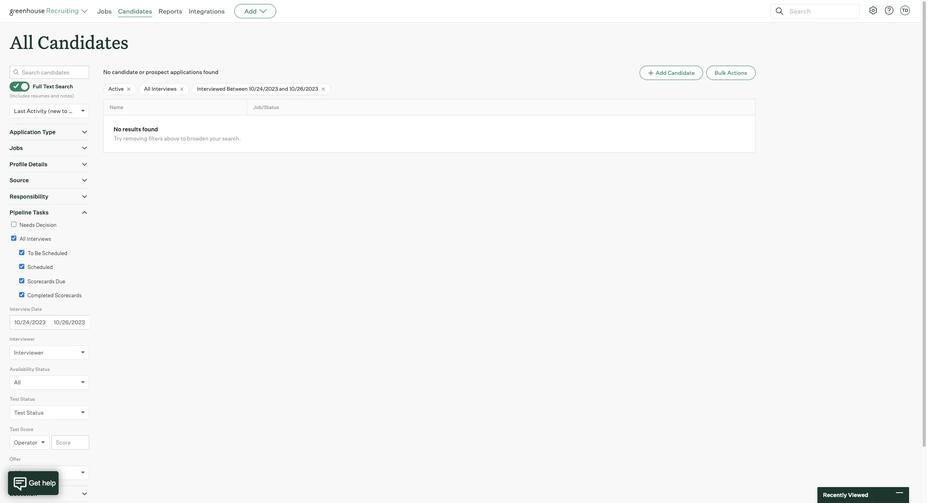 Task type: locate. For each thing, give the bounding box(es) containing it.
0 horizontal spatial found
[[142, 126, 158, 133]]

interviews for decision
[[27, 236, 51, 242]]

all inside availability status element
[[14, 379, 21, 386]]

score
[[20, 427, 33, 433]]

last activity (new to old)
[[14, 107, 79, 114]]

all interviews for decision
[[20, 236, 51, 242]]

greenhouse recruiting image
[[10, 6, 81, 16]]

your
[[210, 135, 221, 142]]

candidates right jobs link
[[118, 7, 152, 15]]

no
[[103, 69, 111, 75], [114, 126, 121, 133]]

availability
[[10, 367, 34, 373]]

scheduled
[[42, 250, 67, 257], [28, 264, 53, 271]]

application type
[[10, 129, 55, 135]]

10/26/2023
[[289, 86, 318, 92], [54, 319, 85, 326]]

all interviews down no candidate or prospect applications found
[[144, 86, 177, 92]]

1 horizontal spatial and
[[279, 86, 288, 92]]

test for test status
[[10, 397, 19, 403]]

prospect
[[146, 69, 169, 75]]

interviewer element
[[10, 336, 89, 366]]

integrations
[[189, 7, 225, 15]]

and
[[279, 86, 288, 92], [51, 93, 59, 99]]

jobs
[[97, 7, 112, 15], [10, 145, 23, 152]]

interviews down needs decision
[[27, 236, 51, 242]]

test status down availability
[[10, 397, 35, 403]]

1 horizontal spatial all interviews
[[144, 86, 177, 92]]

interviews for candidate
[[152, 86, 177, 92]]

0 horizontal spatial no
[[103, 69, 111, 75]]

0 vertical spatial interviewer
[[10, 336, 35, 342]]

To Be Scheduled checkbox
[[19, 250, 24, 255]]

due
[[56, 278, 65, 285]]

candidates down jobs link
[[38, 30, 129, 54]]

Completed Scorecards checkbox
[[19, 293, 24, 298]]

all inside offer element
[[14, 470, 21, 477]]

1 vertical spatial all interviews
[[20, 236, 51, 242]]

1 horizontal spatial 10/24/2023
[[249, 86, 278, 92]]

to
[[28, 250, 34, 257]]

Search candidates field
[[10, 66, 89, 79]]

bulk actions
[[715, 69, 747, 76]]

interviewed
[[197, 86, 226, 92]]

0 vertical spatial all interviews
[[144, 86, 177, 92]]

Scorecards Due checkbox
[[19, 278, 24, 284]]

1 horizontal spatial no
[[114, 126, 121, 133]]

scorecards up completed
[[28, 278, 55, 285]]

0 vertical spatial no
[[103, 69, 111, 75]]

all interviews up 'be'
[[20, 236, 51, 242]]

no left candidate
[[103, 69, 111, 75]]

tasks
[[33, 209, 49, 216]]

0 horizontal spatial jobs
[[10, 145, 23, 152]]

needs
[[20, 222, 35, 228]]

1 horizontal spatial to
[[181, 135, 186, 142]]

1 horizontal spatial found
[[203, 69, 218, 75]]

source
[[10, 177, 29, 184]]

profile details
[[10, 161, 47, 168]]

2 vertical spatial test
[[10, 427, 19, 433]]

candidate
[[668, 69, 695, 76]]

and down text
[[51, 93, 59, 99]]

last
[[14, 107, 25, 114]]

test for operator
[[10, 427, 19, 433]]

0 horizontal spatial to
[[62, 107, 67, 114]]

candidates link
[[118, 7, 152, 15]]

responsibility
[[10, 193, 48, 200]]

viewed
[[848, 492, 868, 499]]

and inside "full text search (includes resumes and notes)"
[[51, 93, 59, 99]]

jobs left the candidates link
[[97, 7, 112, 15]]

interviewer
[[10, 336, 35, 342], [14, 349, 43, 356]]

1 vertical spatial found
[[142, 126, 158, 133]]

test score
[[10, 427, 33, 433]]

status down interviewer element
[[35, 367, 50, 373]]

10/24/2023
[[249, 86, 278, 92], [14, 319, 46, 326]]

scheduled right 'be'
[[42, 250, 67, 257]]

needs decision
[[20, 222, 57, 228]]

all
[[10, 30, 33, 54], [144, 86, 150, 92], [20, 236, 26, 242], [14, 379, 21, 386], [14, 470, 21, 477]]

1 vertical spatial interviews
[[27, 236, 51, 242]]

1 horizontal spatial add
[[656, 69, 667, 76]]

interview date
[[10, 306, 42, 312]]

jobs link
[[97, 7, 112, 15]]

jobs up profile
[[10, 145, 23, 152]]

test
[[10, 397, 19, 403], [14, 410, 25, 416], [10, 427, 19, 433]]

0 horizontal spatial 10/24/2023
[[14, 319, 46, 326]]

interviewer up availability status
[[14, 349, 43, 356]]

Needs Decision checkbox
[[11, 222, 16, 227]]

test status up score
[[14, 410, 44, 416]]

text
[[43, 83, 54, 90]]

active
[[108, 86, 124, 92]]

0 vertical spatial and
[[279, 86, 288, 92]]

td button
[[900, 6, 910, 15]]

(includes
[[10, 93, 30, 99]]

1 vertical spatial add
[[656, 69, 667, 76]]

activity
[[27, 107, 47, 114]]

profile
[[10, 161, 27, 168]]

status down availability status element
[[20, 397, 35, 403]]

application
[[10, 129, 41, 135]]

1 horizontal spatial 10/26/2023
[[289, 86, 318, 92]]

and up "job/status"
[[279, 86, 288, 92]]

0 vertical spatial to
[[62, 107, 67, 114]]

0 horizontal spatial add
[[244, 7, 257, 15]]

recently
[[823, 492, 847, 499]]

all right the all interviews checkbox
[[20, 236, 26, 242]]

all down offer
[[14, 470, 21, 477]]

1 vertical spatial to
[[181, 135, 186, 142]]

all down greenhouse recruiting image
[[10, 30, 33, 54]]

all down availability
[[14, 379, 21, 386]]

add for add
[[244, 7, 257, 15]]

pipeline
[[10, 209, 32, 216]]

0 horizontal spatial all interviews
[[20, 236, 51, 242]]

completed
[[28, 293, 54, 299]]

status
[[35, 367, 50, 373], [20, 397, 35, 403], [27, 410, 44, 416]]

above
[[164, 135, 179, 142]]

status up score
[[27, 410, 44, 416]]

all interviews
[[144, 86, 177, 92], [20, 236, 51, 242]]

0 vertical spatial test
[[10, 397, 19, 403]]

0 vertical spatial add
[[244, 7, 257, 15]]

be
[[35, 250, 41, 257]]

type
[[42, 129, 55, 135]]

10/24/2023 up "job/status"
[[249, 86, 278, 92]]

to right the above
[[181, 135, 186, 142]]

scheduled down 'be'
[[28, 264, 53, 271]]

decision
[[36, 222, 57, 228]]

0 vertical spatial scorecards
[[28, 278, 55, 285]]

scorecards down due
[[55, 293, 82, 299]]

1 horizontal spatial scorecards
[[55, 293, 82, 299]]

scorecards due
[[28, 278, 65, 285]]

1 horizontal spatial interviews
[[152, 86, 177, 92]]

between
[[227, 86, 248, 92]]

interviews down no candidate or prospect applications found
[[152, 86, 177, 92]]

0 horizontal spatial and
[[51, 93, 59, 99]]

1 vertical spatial and
[[51, 93, 59, 99]]

10/24/2023 down interview date
[[14, 319, 46, 326]]

or
[[139, 69, 145, 75]]

removing
[[123, 135, 147, 142]]

full
[[33, 83, 42, 90]]

add button
[[234, 4, 276, 18]]

reports
[[158, 7, 182, 15]]

to left old) in the top of the page
[[62, 107, 67, 114]]

full text search (includes resumes and notes)
[[10, 83, 74, 99]]

test status
[[10, 397, 35, 403], [14, 410, 44, 416]]

interview
[[10, 306, 30, 312]]

0 horizontal spatial 10/26/2023
[[54, 319, 85, 326]]

no inside no results found try removing filters above to broaden your search.
[[114, 126, 121, 133]]

1 vertical spatial 10/26/2023
[[54, 319, 85, 326]]

add
[[244, 7, 257, 15], [656, 69, 667, 76]]

1 vertical spatial status
[[20, 397, 35, 403]]

0 vertical spatial status
[[35, 367, 50, 373]]

add inside popup button
[[244, 7, 257, 15]]

applications
[[170, 69, 202, 75]]

0 vertical spatial 10/24/2023
[[249, 86, 278, 92]]

interviews
[[152, 86, 177, 92], [27, 236, 51, 242]]

0 vertical spatial jobs
[[97, 7, 112, 15]]

found
[[203, 69, 218, 75], [142, 126, 158, 133]]

2 vertical spatial status
[[27, 410, 44, 416]]

scorecards
[[28, 278, 55, 285], [55, 293, 82, 299]]

interviewer up availability
[[10, 336, 35, 342]]

1 vertical spatial no
[[114, 126, 121, 133]]

0 vertical spatial interviews
[[152, 86, 177, 92]]

found up interviewed in the left of the page
[[203, 69, 218, 75]]

details
[[28, 161, 47, 168]]

no up try
[[114, 126, 121, 133]]

found up filters
[[142, 126, 158, 133]]

no for no results found try removing filters above to broaden your search.
[[114, 126, 121, 133]]

to
[[62, 107, 67, 114], [181, 135, 186, 142]]

0 horizontal spatial interviews
[[27, 236, 51, 242]]

(new
[[48, 107, 61, 114]]



Task type: describe. For each thing, give the bounding box(es) containing it.
0 vertical spatial found
[[203, 69, 218, 75]]

filters
[[149, 135, 163, 142]]

integrations link
[[189, 7, 225, 15]]

checkmark image
[[13, 83, 19, 89]]

no candidate or prospect applications found
[[103, 69, 218, 75]]

0 horizontal spatial scorecards
[[28, 278, 55, 285]]

add candidate link
[[640, 66, 703, 80]]

resumes
[[31, 93, 50, 99]]

1 horizontal spatial jobs
[[97, 7, 112, 15]]

date
[[31, 306, 42, 312]]

search.
[[222, 135, 241, 142]]

0 vertical spatial candidates
[[118, 7, 152, 15]]

0 vertical spatial test status
[[10, 397, 35, 403]]

candidate
[[112, 69, 138, 75]]

last activity (new to old) option
[[14, 107, 79, 114]]

job/status
[[253, 104, 279, 110]]

interviewed between 10/24/2023 and 10/26/2023
[[197, 86, 318, 92]]

found inside no results found try removing filters above to broaden your search.
[[142, 126, 158, 133]]

add for add candidate
[[656, 69, 667, 76]]

try
[[114, 135, 122, 142]]

notes)
[[60, 93, 74, 99]]

results
[[122, 126, 141, 133]]

all down or
[[144, 86, 150, 92]]

completed scorecards
[[28, 293, 82, 299]]

bulk actions link
[[706, 66, 756, 80]]

education
[[10, 491, 37, 498]]

1 vertical spatial scorecards
[[55, 293, 82, 299]]

no for no candidate or prospect applications found
[[103, 69, 111, 75]]

status for test status
[[20, 397, 35, 403]]

td button
[[899, 4, 911, 17]]

recently viewed
[[823, 492, 868, 499]]

Score number field
[[51, 436, 89, 450]]

status for all
[[35, 367, 50, 373]]

td
[[902, 8, 908, 13]]

add candidate
[[656, 69, 695, 76]]

no results found try removing filters above to broaden your search.
[[114, 126, 241, 142]]

0 vertical spatial scheduled
[[42, 250, 67, 257]]

search
[[55, 83, 73, 90]]

configure image
[[868, 6, 878, 15]]

1 vertical spatial interviewer
[[14, 349, 43, 356]]

availability status
[[10, 367, 50, 373]]

pipeline tasks
[[10, 209, 49, 216]]

actions
[[727, 69, 747, 76]]

0 vertical spatial 10/26/2023
[[289, 86, 318, 92]]

to be scheduled
[[28, 250, 67, 257]]

availability status element
[[10, 366, 89, 396]]

offer element
[[10, 456, 89, 486]]

reports link
[[158, 7, 182, 15]]

Search text field
[[788, 5, 852, 17]]

all interviews for candidate
[[144, 86, 177, 92]]

offer
[[10, 457, 21, 463]]

1 vertical spatial test status
[[14, 410, 44, 416]]

1 vertical spatial test
[[14, 410, 25, 416]]

broaden
[[187, 135, 208, 142]]

1 vertical spatial 10/24/2023
[[14, 319, 46, 326]]

test status element
[[10, 396, 89, 426]]

operator
[[14, 440, 37, 446]]

old)
[[69, 107, 79, 114]]

All Interviews checkbox
[[11, 236, 16, 241]]

name
[[110, 104, 123, 110]]

1 vertical spatial candidates
[[38, 30, 129, 54]]

1 vertical spatial jobs
[[10, 145, 23, 152]]

bulk
[[715, 69, 726, 76]]

1 vertical spatial scheduled
[[28, 264, 53, 271]]

Scheduled checkbox
[[19, 264, 24, 269]]

all candidates
[[10, 30, 129, 54]]

to inside no results found try removing filters above to broaden your search.
[[181, 135, 186, 142]]



Task type: vqa. For each thing, say whether or not it's contained in the screenshot.
"my reminders"
no



